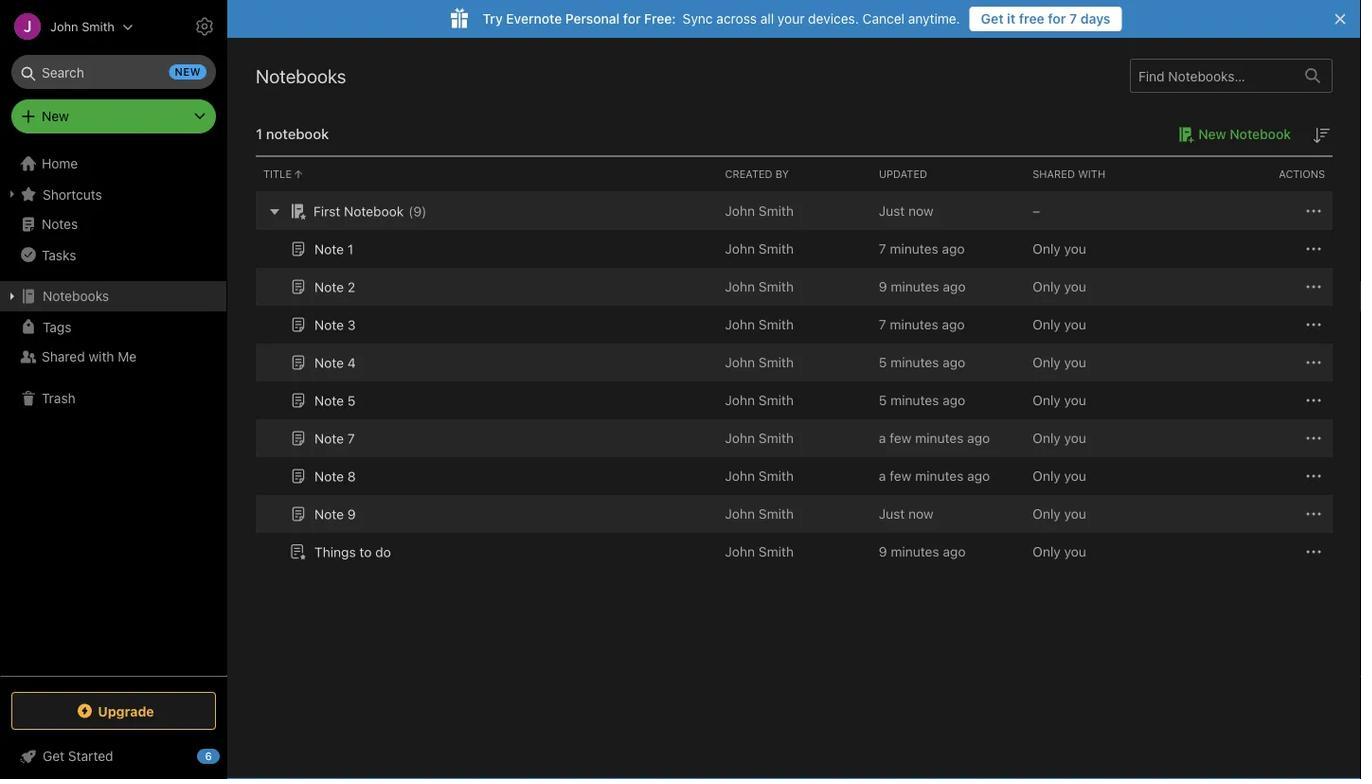 Task type: describe. For each thing, give the bounding box(es) containing it.
only for note 8
[[1033, 469, 1061, 484]]

5 minutes ago for 5
[[879, 393, 966, 408]]

note 8
[[315, 469, 356, 484]]

free:
[[645, 11, 676, 27]]

more actions image for note 2
[[1303, 276, 1326, 298]]

new search field
[[25, 55, 207, 89]]

notebook
[[266, 126, 329, 142]]

for for free:
[[623, 11, 641, 27]]

5 inside button
[[348, 393, 356, 409]]

days
[[1081, 11, 1111, 27]]

john for things to do
[[725, 544, 755, 560]]

minutes for note 1
[[890, 241, 939, 257]]

9 inside 'button'
[[348, 507, 356, 522]]

get it free for 7 days button
[[970, 7, 1122, 31]]

only you for note 5
[[1033, 393, 1087, 408]]

4
[[348, 355, 356, 371]]

updated
[[879, 168, 928, 181]]

)
[[422, 203, 427, 219]]

smith for note 3
[[759, 317, 794, 333]]

7 inside note 1 row
[[879, 241, 887, 257]]

more actions field inside first notebook row
[[1303, 200, 1326, 223]]

7 inside note 3 row
[[879, 317, 887, 333]]

Find Notebooks… text field
[[1131, 60, 1294, 91]]

trash link
[[0, 384, 226, 414]]

more actions image for note 1
[[1303, 238, 1326, 261]]

title
[[263, 168, 292, 181]]

note 8 row
[[256, 458, 1333, 496]]

Account field
[[0, 8, 134, 45]]

evernote
[[506, 11, 562, 27]]

you for note 5
[[1065, 393, 1087, 408]]

row group inside notebooks element
[[256, 192, 1333, 571]]

ago for note 2
[[943, 279, 966, 295]]

shortcuts
[[43, 186, 102, 202]]

ago for note 4
[[943, 355, 966, 371]]

note 4 button
[[287, 352, 356, 374]]

5 minutes ago for 4
[[879, 355, 966, 371]]

all
[[761, 11, 774, 27]]

only for note 2
[[1033, 279, 1061, 295]]

a few minutes ago for 7
[[879, 431, 990, 446]]

few for note 7
[[890, 431, 912, 446]]

created by
[[725, 168, 789, 181]]

note 5
[[315, 393, 356, 409]]

new for new notebook
[[1199, 127, 1227, 142]]

smith inside first notebook row
[[759, 203, 794, 219]]

john inside account field
[[50, 19, 78, 34]]

smith inside account field
[[82, 19, 115, 34]]

9 inside first notebook row
[[414, 203, 422, 219]]

9 inside things to do row
[[879, 544, 888, 560]]

minutes for note 3
[[890, 317, 939, 333]]

try evernote personal for free: sync across all your devices. cancel anytime.
[[483, 11, 961, 27]]

note 9
[[315, 507, 356, 522]]

trash
[[42, 391, 76, 407]]

note 5 button
[[287, 389, 356, 412]]

things to do
[[315, 545, 391, 560]]

shared with me
[[42, 349, 137, 365]]

new button
[[11, 99, 216, 134]]

more actions field for note 9
[[1303, 503, 1326, 526]]

note 2 row
[[256, 268, 1333, 306]]

notes
[[42, 217, 78, 232]]

john smith for note 1
[[725, 241, 794, 257]]

ago inside note 8 row
[[968, 469, 990, 484]]

only you for note 1
[[1033, 241, 1087, 257]]

upgrade button
[[11, 693, 216, 731]]

note 9 button
[[287, 503, 356, 526]]

shared
[[42, 349, 85, 365]]

new
[[175, 66, 201, 78]]

smith for note 5
[[759, 393, 794, 408]]

john for note 5
[[725, 393, 755, 408]]

9 inside note 2 row
[[879, 279, 888, 295]]

only you for note 8
[[1033, 469, 1087, 484]]

me
[[118, 349, 137, 365]]

do
[[375, 545, 391, 560]]

(
[[409, 203, 414, 219]]

minutes inside note 7 "row"
[[916, 431, 964, 446]]

across
[[717, 11, 757, 27]]

minutes for things to do
[[891, 544, 940, 560]]

updated button
[[872, 157, 1026, 191]]

note 4 row
[[256, 344, 1333, 382]]

shared with button
[[1026, 157, 1179, 191]]

note for note 3
[[315, 317, 344, 333]]

you for note 7
[[1065, 431, 1087, 446]]

created
[[725, 168, 773, 181]]

your
[[778, 11, 805, 27]]

9 minutes ago for note 2
[[879, 279, 966, 295]]

notes link
[[0, 209, 226, 240]]

only you for note 9
[[1033, 506, 1087, 522]]

just now for –
[[879, 203, 934, 219]]

you for note 1
[[1065, 241, 1087, 257]]

tree containing home
[[0, 149, 227, 676]]

note 7 row
[[256, 420, 1333, 458]]

shared
[[1033, 168, 1075, 181]]

more actions image inside first notebook row
[[1303, 200, 1326, 223]]

more actions image for note 4
[[1303, 352, 1326, 374]]

ago inside note 7 "row"
[[968, 431, 990, 446]]

notebook for new
[[1230, 127, 1292, 142]]

note 5 row
[[256, 382, 1333, 420]]

by
[[776, 168, 789, 181]]

note 7
[[315, 431, 355, 447]]

personal
[[566, 11, 620, 27]]

few for note 8
[[890, 469, 912, 484]]

john for note 7
[[725, 431, 755, 446]]

more actions field for note 1
[[1303, 238, 1326, 261]]

new notebook
[[1199, 127, 1292, 142]]

note 8 button
[[287, 465, 356, 488]]

note 7 button
[[287, 427, 355, 450]]

tags
[[43, 319, 71, 335]]

more actions field for note 7
[[1303, 427, 1326, 450]]

more actions field for note 5
[[1303, 389, 1326, 412]]

note for note 7
[[315, 431, 344, 447]]

you for note 4
[[1065, 355, 1087, 371]]

note 3 row
[[256, 306, 1333, 344]]

note 4
[[315, 355, 356, 371]]

john smith for things to do
[[725, 544, 794, 560]]

tasks button
[[0, 240, 226, 270]]

tags button
[[0, 312, 226, 342]]

only for note 9
[[1033, 506, 1061, 522]]

note 3 button
[[287, 314, 356, 336]]

note for note 9
[[315, 507, 344, 522]]

5 for note 5
[[879, 393, 887, 408]]

devices.
[[808, 11, 859, 27]]

only for note 4
[[1033, 355, 1061, 371]]

shared with
[[1033, 168, 1106, 181]]

just now for only you
[[879, 506, 934, 522]]

first
[[314, 203, 340, 219]]

you for note 3
[[1065, 317, 1087, 333]]

get it free for 7 days
[[981, 11, 1111, 27]]

notebooks link
[[0, 281, 226, 312]]

6
[[205, 751, 212, 763]]

click to collapse image
[[220, 745, 235, 768]]

cancel
[[863, 11, 905, 27]]

smith for note 9
[[759, 506, 794, 522]]

1 notebook
[[256, 126, 329, 142]]

john smith inside account field
[[50, 19, 115, 34]]

only for things to do
[[1033, 544, 1061, 560]]

note 2 button
[[287, 276, 355, 298]]

john for note 2
[[725, 279, 755, 295]]

only for note 1
[[1033, 241, 1061, 257]]

now for only you
[[909, 506, 934, 522]]

more actions field for note 4
[[1303, 352, 1326, 374]]



Task type: vqa. For each thing, say whether or not it's contained in the screenshot.
the leftmost Notebook
yes



Task type: locate. For each thing, give the bounding box(es) containing it.
1 more actions field from the top
[[1303, 200, 1326, 223]]

smith for note 7
[[759, 431, 794, 446]]

0 vertical spatial 1
[[256, 126, 262, 142]]

10 more actions field from the top
[[1303, 541, 1326, 564]]

new inside popup button
[[42, 108, 69, 124]]

shared with me link
[[0, 342, 226, 372]]

only you inside note 2 row
[[1033, 279, 1087, 295]]

john inside first notebook row
[[725, 203, 755, 219]]

2 just now from the top
[[879, 506, 934, 522]]

john smith for note 7
[[725, 431, 794, 446]]

things to do button
[[287, 541, 391, 564]]

5 only you from the top
[[1033, 393, 1087, 408]]

you inside note 9 row
[[1065, 506, 1087, 522]]

more actions image
[[1303, 427, 1326, 450]]

9 minutes ago inside note 2 row
[[879, 279, 966, 295]]

7 more actions field from the top
[[1303, 427, 1326, 450]]

1 7 minutes ago from the top
[[879, 241, 965, 257]]

smith down first notebook row
[[759, 241, 794, 257]]

7 minutes ago inside note 3 row
[[879, 317, 965, 333]]

only inside note 4 row
[[1033, 355, 1061, 371]]

only inside note 2 row
[[1033, 279, 1061, 295]]

0 horizontal spatial 1
[[256, 126, 262, 142]]

now inside first notebook row
[[909, 203, 934, 219]]

smith for note 4
[[759, 355, 794, 371]]

smith up search text field
[[82, 19, 115, 34]]

smith for note 8
[[759, 469, 794, 484]]

get for get it free for 7 days
[[981, 11, 1004, 27]]

with
[[89, 349, 114, 365]]

0 horizontal spatial get
[[43, 749, 65, 765]]

1 vertical spatial 7 minutes ago
[[879, 317, 965, 333]]

more actions field inside note 2 row
[[1303, 276, 1326, 298]]

more actions field inside note 3 row
[[1303, 314, 1326, 336]]

1 vertical spatial just now
[[879, 506, 934, 522]]

new inside button
[[1199, 127, 1227, 142]]

started
[[68, 749, 113, 765]]

only you
[[1033, 241, 1087, 257], [1033, 279, 1087, 295], [1033, 317, 1087, 333], [1033, 355, 1087, 371], [1033, 393, 1087, 408], [1033, 431, 1087, 446], [1033, 469, 1087, 484], [1033, 506, 1087, 522], [1033, 544, 1087, 560]]

5 you from the top
[[1065, 393, 1087, 408]]

john inside the note 5 row
[[725, 393, 755, 408]]

smith inside note 2 row
[[759, 279, 794, 295]]

get
[[981, 11, 1004, 27], [43, 749, 65, 765]]

only you inside note 7 "row"
[[1033, 431, 1087, 446]]

1 vertical spatial get
[[43, 749, 65, 765]]

Sort field
[[1311, 123, 1333, 147]]

few
[[890, 431, 912, 446], [890, 469, 912, 484]]

0 vertical spatial 7 minutes ago
[[879, 241, 965, 257]]

7 minutes ago for 3
[[879, 317, 965, 333]]

5 note from the top
[[315, 393, 344, 409]]

1 just now from the top
[[879, 203, 934, 219]]

–
[[1033, 203, 1041, 219]]

note 1
[[315, 241, 354, 257]]

8 only from the top
[[1033, 506, 1061, 522]]

get inside help and learning task checklist field
[[43, 749, 65, 765]]

john inside note 9 row
[[725, 506, 755, 522]]

just for only you
[[879, 506, 905, 522]]

ago for things to do
[[943, 544, 966, 560]]

9 only from the top
[[1033, 544, 1061, 560]]

only for note 3
[[1033, 317, 1061, 333]]

notebook inside button
[[1230, 127, 1292, 142]]

more actions field for things to do
[[1303, 541, 1326, 564]]

john up search text field
[[50, 19, 78, 34]]

1 inside button
[[348, 241, 354, 257]]

just now
[[879, 203, 934, 219], [879, 506, 934, 522]]

0 vertical spatial 5 minutes ago
[[879, 355, 966, 371]]

first notebook ( 9 )
[[314, 203, 427, 219]]

1 vertical spatial few
[[890, 469, 912, 484]]

only you inside note 9 row
[[1033, 506, 1087, 522]]

john smith for note 8
[[725, 469, 794, 484]]

home link
[[0, 149, 227, 179]]

for for 7
[[1048, 11, 1066, 27]]

0 vertical spatial just now
[[879, 203, 934, 219]]

minutes for note 4
[[891, 355, 939, 371]]

0 vertical spatial get
[[981, 11, 1004, 27]]

notebooks inside notebooks element
[[256, 64, 346, 87]]

note for note 5
[[315, 393, 344, 409]]

note inside 'button'
[[315, 507, 344, 522]]

Search text field
[[25, 55, 203, 89]]

note left 4
[[315, 355, 344, 371]]

notebook left the ( on the left
[[344, 203, 404, 219]]

sync
[[683, 11, 713, 27]]

1 vertical spatial 1
[[348, 241, 354, 257]]

1 horizontal spatial new
[[1199, 127, 1227, 142]]

you for note 9
[[1065, 506, 1087, 522]]

1 up 2
[[348, 241, 354, 257]]

smith down note 9 row
[[759, 544, 794, 560]]

2 5 minutes ago from the top
[[879, 393, 966, 408]]

note 9 row
[[256, 496, 1333, 533]]

7 note from the top
[[315, 469, 344, 484]]

1 horizontal spatial get
[[981, 11, 1004, 27]]

3
[[348, 317, 356, 333]]

new for new
[[42, 108, 69, 124]]

4 note from the top
[[315, 355, 344, 371]]

2 few from the top
[[890, 469, 912, 484]]

for inside button
[[1048, 11, 1066, 27]]

john smith for note 9
[[725, 506, 794, 522]]

notebook up actions button
[[1230, 127, 1292, 142]]

only you for note 7
[[1033, 431, 1087, 446]]

a
[[879, 431, 886, 446], [879, 469, 886, 484]]

john smith down note 9 row
[[725, 544, 794, 560]]

ago for note 1
[[942, 241, 965, 257]]

2 only you from the top
[[1033, 279, 1087, 295]]

john inside note 2 row
[[725, 279, 755, 295]]

more actions field for note 2
[[1303, 276, 1326, 298]]

created by button
[[718, 157, 872, 191]]

john inside note 8 row
[[725, 469, 755, 484]]

1 vertical spatial notebooks
[[43, 289, 109, 304]]

john for note 8
[[725, 469, 755, 484]]

1 vertical spatial just
[[879, 506, 905, 522]]

1 just from the top
[[879, 203, 905, 219]]

1 vertical spatial 9 minutes ago
[[879, 544, 966, 560]]

4 only from the top
[[1033, 355, 1061, 371]]

note for note 1
[[315, 241, 344, 257]]

now for –
[[909, 203, 934, 219]]

for left free:
[[623, 11, 641, 27]]

2 note from the top
[[315, 279, 344, 295]]

note 1 row
[[256, 230, 1333, 268]]

john smith down the note 5 row
[[725, 431, 794, 446]]

notebook for first
[[344, 203, 404, 219]]

more actions field inside note 9 row
[[1303, 503, 1326, 526]]

note 1 button
[[287, 238, 354, 261]]

1 horizontal spatial 1
[[348, 241, 354, 257]]

minutes
[[890, 241, 939, 257], [891, 279, 940, 295], [890, 317, 939, 333], [891, 355, 939, 371], [891, 393, 939, 408], [916, 431, 964, 446], [916, 469, 964, 484], [891, 544, 940, 560]]

only you inside note 3 row
[[1033, 317, 1087, 333]]

try
[[483, 11, 503, 27]]

john smith for note 4
[[725, 355, 794, 371]]

a for note 8
[[879, 469, 886, 484]]

only for note 5
[[1033, 393, 1061, 408]]

ago inside note 1 row
[[942, 241, 965, 257]]

0 horizontal spatial notebook
[[344, 203, 404, 219]]

minutes inside note 2 row
[[891, 279, 940, 295]]

0 horizontal spatial new
[[42, 108, 69, 124]]

smith down note 2 row
[[759, 317, 794, 333]]

john smith down note 4 row
[[725, 393, 794, 408]]

note for note 4
[[315, 355, 344, 371]]

ago for note 3
[[942, 317, 965, 333]]

ago inside the note 5 row
[[943, 393, 966, 408]]

7 more actions image from the top
[[1303, 465, 1326, 488]]

8 more actions field from the top
[[1303, 465, 1326, 488]]

john smith inside things to do row
[[725, 544, 794, 560]]

john down note 3 row
[[725, 355, 755, 371]]

more actions field inside note 8 row
[[1303, 465, 1326, 488]]

1 horizontal spatial notebook
[[1230, 127, 1292, 142]]

minutes inside the note 5 row
[[891, 393, 939, 408]]

john down note 7 "row"
[[725, 469, 755, 484]]

new down the find notebooks… text field
[[1199, 127, 1227, 142]]

john smith inside note 8 row
[[725, 469, 794, 484]]

you inside the note 5 row
[[1065, 393, 1087, 408]]

smith inside note 8 row
[[759, 469, 794, 484]]

2 7 minutes ago from the top
[[879, 317, 965, 333]]

1 note from the top
[[315, 241, 344, 257]]

smith down the note 5 row
[[759, 431, 794, 446]]

1 9 minutes ago from the top
[[879, 279, 966, 295]]

smith inside note 9 row
[[759, 506, 794, 522]]

john smith for note 5
[[725, 393, 794, 408]]

actions button
[[1179, 157, 1333, 191]]

john smith down note 2 row
[[725, 317, 794, 333]]

john down the note 5 row
[[725, 431, 755, 446]]

title button
[[256, 157, 718, 191]]

3 more actions field from the top
[[1303, 276, 1326, 298]]

you inside note 2 row
[[1065, 279, 1087, 295]]

4 more actions field from the top
[[1303, 314, 1326, 336]]

a for note 7
[[879, 431, 886, 446]]

only for note 7
[[1033, 431, 1061, 446]]

things
[[315, 545, 356, 560]]

note left 3
[[315, 317, 344, 333]]

0 vertical spatial few
[[890, 431, 912, 446]]

note for note 2
[[315, 279, 344, 295]]

note 2
[[315, 279, 355, 295]]

1 vertical spatial new
[[1199, 127, 1227, 142]]

0 vertical spatial now
[[909, 203, 934, 219]]

1 only from the top
[[1033, 241, 1061, 257]]

john smith inside note 9 row
[[725, 506, 794, 522]]

smith inside note 7 "row"
[[759, 431, 794, 446]]

just for –
[[879, 203, 905, 219]]

john down note 4 row
[[725, 393, 755, 408]]

3 more actions image from the top
[[1303, 276, 1326, 298]]

a few minutes ago inside note 8 row
[[879, 469, 990, 484]]

1 a few minutes ago from the top
[[879, 431, 990, 446]]

now inside note 9 row
[[909, 506, 934, 522]]

for
[[623, 11, 641, 27], [1048, 11, 1066, 27]]

expand notebooks image
[[5, 289, 20, 304]]

9 only you from the top
[[1033, 544, 1087, 560]]

smith down note 1 row
[[759, 279, 794, 295]]

john smith down note 8 row
[[725, 506, 794, 522]]

only inside note 3 row
[[1033, 317, 1061, 333]]

more actions field for note 3
[[1303, 314, 1326, 336]]

only you inside note 4 row
[[1033, 355, 1087, 371]]

3 note from the top
[[315, 317, 344, 333]]

few inside note 7 "row"
[[890, 431, 912, 446]]

new up home
[[42, 108, 69, 124]]

john smith inside first notebook row
[[725, 203, 794, 219]]

8 note from the top
[[315, 507, 344, 522]]

to
[[360, 545, 372, 560]]

smith inside the note 5 row
[[759, 393, 794, 408]]

ago
[[942, 241, 965, 257], [943, 279, 966, 295], [942, 317, 965, 333], [943, 355, 966, 371], [943, 393, 966, 408], [968, 431, 990, 446], [968, 469, 990, 484], [943, 544, 966, 560]]

you inside note 7 "row"
[[1065, 431, 1087, 446]]

1 more actions image from the top
[[1303, 200, 1326, 223]]

only inside note 8 row
[[1033, 469, 1061, 484]]

you inside note 4 row
[[1065, 355, 1087, 371]]

john smith down first notebook row
[[725, 241, 794, 257]]

john for note 4
[[725, 355, 755, 371]]

2 a few minutes ago from the top
[[879, 469, 990, 484]]

6 more actions field from the top
[[1303, 389, 1326, 412]]

only you for note 4
[[1033, 355, 1087, 371]]

shortcuts button
[[0, 179, 226, 209]]

just now inside note 9 row
[[879, 506, 934, 522]]

new notebook button
[[1172, 123, 1292, 146]]

5 only from the top
[[1033, 393, 1061, 408]]

7 only from the top
[[1033, 469, 1061, 484]]

only you inside things to do row
[[1033, 544, 1087, 560]]

ago inside note 2 row
[[943, 279, 966, 295]]

things to do row
[[256, 533, 1333, 571]]

note left 8
[[315, 469, 344, 484]]

note down note 8
[[315, 507, 344, 522]]

1 horizontal spatial for
[[1048, 11, 1066, 27]]

more actions image inside note 1 row
[[1303, 238, 1326, 261]]

more actions field inside the note 5 row
[[1303, 389, 1326, 412]]

only inside things to do row
[[1033, 544, 1061, 560]]

new
[[42, 108, 69, 124], [1199, 127, 1227, 142]]

2
[[348, 279, 355, 295]]

for right free
[[1048, 11, 1066, 27]]

only you for note 3
[[1033, 317, 1087, 333]]

0 vertical spatial 9 minutes ago
[[879, 279, 966, 295]]

actions
[[1280, 168, 1326, 181]]

ago inside note 4 row
[[943, 355, 966, 371]]

john for note 3
[[725, 317, 755, 333]]

only you for note 2
[[1033, 279, 1087, 295]]

only you inside the note 5 row
[[1033, 393, 1087, 408]]

1 left notebook
[[256, 126, 262, 142]]

home
[[42, 156, 78, 172]]

john smith down note 3 row
[[725, 355, 794, 371]]

more actions image for note 9
[[1303, 503, 1326, 526]]

1 vertical spatial a
[[879, 469, 886, 484]]

you
[[1065, 241, 1087, 257], [1065, 279, 1087, 295], [1065, 317, 1087, 333], [1065, 355, 1087, 371], [1065, 393, 1087, 408], [1065, 431, 1087, 446], [1065, 469, 1087, 484], [1065, 506, 1087, 522], [1065, 544, 1087, 560]]

you inside things to do row
[[1065, 544, 1087, 560]]

more actions field inside note 7 "row"
[[1303, 427, 1326, 450]]

only you for things to do
[[1033, 544, 1087, 560]]

more actions image for note 3
[[1303, 314, 1326, 336]]

7
[[1070, 11, 1078, 27], [879, 241, 887, 257], [879, 317, 887, 333], [348, 431, 355, 447]]

8
[[348, 469, 356, 484]]

it
[[1007, 11, 1016, 27]]

john smith up search text field
[[50, 19, 115, 34]]

john down first notebook row
[[725, 241, 755, 257]]

john inside note 7 "row"
[[725, 431, 755, 446]]

get left started
[[43, 749, 65, 765]]

only inside note 9 row
[[1033, 506, 1061, 522]]

john down note 2 row
[[725, 317, 755, 333]]

john down note 8 row
[[725, 506, 755, 522]]

john smith down the created by
[[725, 203, 794, 219]]

8 more actions image from the top
[[1303, 503, 1326, 526]]

7 minutes ago inside note 1 row
[[879, 241, 965, 257]]

more actions image
[[1303, 200, 1326, 223], [1303, 238, 1326, 261], [1303, 276, 1326, 298], [1303, 314, 1326, 336], [1303, 352, 1326, 374], [1303, 389, 1326, 412], [1303, 465, 1326, 488], [1303, 503, 1326, 526], [1303, 541, 1326, 564]]

1 vertical spatial notebook
[[344, 203, 404, 219]]

more actions image inside the note 5 row
[[1303, 389, 1326, 412]]

john smith inside note 4 row
[[725, 355, 794, 371]]

row group
[[256, 192, 1333, 571]]

2 for from the left
[[1048, 11, 1066, 27]]

9 more actions image from the top
[[1303, 541, 1326, 564]]

smith for note 2
[[759, 279, 794, 295]]

1 5 minutes ago from the top
[[879, 355, 966, 371]]

0 vertical spatial notebooks
[[256, 64, 346, 87]]

0 vertical spatial a few minutes ago
[[879, 431, 990, 446]]

2 you from the top
[[1065, 279, 1087, 295]]

john smith inside the note 5 row
[[725, 393, 794, 408]]

john down note 9 row
[[725, 544, 755, 560]]

more actions image for note 8
[[1303, 465, 1326, 488]]

minutes for note 5
[[891, 393, 939, 408]]

1 vertical spatial now
[[909, 506, 934, 522]]

notebooks
[[256, 64, 346, 87], [43, 289, 109, 304]]

1
[[256, 126, 262, 142], [348, 241, 354, 257]]

john smith for note 2
[[725, 279, 794, 295]]

note left 2
[[315, 279, 344, 295]]

free
[[1019, 11, 1045, 27]]

john for note 1
[[725, 241, 755, 257]]

Help and Learning task checklist field
[[0, 742, 227, 772]]

a few minutes ago for 8
[[879, 469, 990, 484]]

ago for note 5
[[943, 393, 966, 408]]

3 only from the top
[[1033, 317, 1061, 333]]

notebooks inside notebooks link
[[43, 289, 109, 304]]

john down note 1 row
[[725, 279, 755, 295]]

more actions image inside note 2 row
[[1303, 276, 1326, 298]]

tree
[[0, 149, 227, 676]]

8 only you from the top
[[1033, 506, 1087, 522]]

3 you from the top
[[1065, 317, 1087, 333]]

first notebook row
[[256, 192, 1333, 230]]

you for note 8
[[1065, 469, 1087, 484]]

more actions image inside note 9 row
[[1303, 503, 1326, 526]]

2 now from the top
[[909, 506, 934, 522]]

5 for note 4
[[879, 355, 887, 371]]

tasks
[[42, 247, 76, 263]]

john down created
[[725, 203, 755, 219]]

you for note 2
[[1065, 279, 1087, 295]]

9 minutes ago for things to do
[[879, 544, 966, 560]]

john smith inside note 1 row
[[725, 241, 794, 257]]

9 you from the top
[[1065, 544, 1087, 560]]

1 now from the top
[[909, 203, 934, 219]]

1 few from the top
[[890, 431, 912, 446]]

more actions field for note 8
[[1303, 465, 1326, 488]]

note up the note 7
[[315, 393, 344, 409]]

smith down note 4 row
[[759, 393, 794, 408]]

only inside note 1 row
[[1033, 241, 1061, 257]]

2 only from the top
[[1033, 279, 1061, 295]]

only you inside note 8 row
[[1033, 469, 1087, 484]]

5 minutes ago inside note 4 row
[[879, 355, 966, 371]]

0 horizontal spatial notebooks
[[43, 289, 109, 304]]

john
[[50, 19, 78, 34], [725, 203, 755, 219], [725, 241, 755, 257], [725, 279, 755, 295], [725, 317, 755, 333], [725, 355, 755, 371], [725, 393, 755, 408], [725, 431, 755, 446], [725, 469, 755, 484], [725, 506, 755, 522], [725, 544, 755, 560]]

2 just from the top
[[879, 506, 905, 522]]

notebooks element
[[227, 38, 1362, 780]]

note
[[315, 241, 344, 257], [315, 279, 344, 295], [315, 317, 344, 333], [315, 355, 344, 371], [315, 393, 344, 409], [315, 431, 344, 447], [315, 469, 344, 484], [315, 507, 344, 522]]

upgrade
[[98, 704, 154, 719]]

minutes inside note 8 row
[[916, 469, 964, 484]]

john smith
[[50, 19, 115, 34], [725, 203, 794, 219], [725, 241, 794, 257], [725, 279, 794, 295], [725, 317, 794, 333], [725, 355, 794, 371], [725, 393, 794, 408], [725, 431, 794, 446], [725, 469, 794, 484], [725, 506, 794, 522], [725, 544, 794, 560]]

0 vertical spatial notebook
[[1230, 127, 1292, 142]]

more actions image for note 5
[[1303, 389, 1326, 412]]

john smith down note 1 row
[[725, 279, 794, 295]]

john smith down note 7 "row"
[[725, 469, 794, 484]]

only you inside note 1 row
[[1033, 241, 1087, 257]]

2 more actions image from the top
[[1303, 238, 1326, 261]]

anytime.
[[909, 11, 961, 27]]

6 you from the top
[[1065, 431, 1087, 446]]

4 more actions image from the top
[[1303, 314, 1326, 336]]

minutes inside note 1 row
[[890, 241, 939, 257]]

5 more actions image from the top
[[1303, 352, 1326, 374]]

arrow image
[[263, 200, 286, 223]]

sort options image
[[1311, 124, 1333, 147]]

a inside note 7 "row"
[[879, 431, 886, 446]]

smith down note 8 row
[[759, 506, 794, 522]]

a few minutes ago
[[879, 431, 990, 446], [879, 469, 990, 484]]

0 vertical spatial new
[[42, 108, 69, 124]]

get left it
[[981, 11, 1004, 27]]

john smith inside note 3 row
[[725, 317, 794, 333]]

9 more actions field from the top
[[1303, 503, 1326, 526]]

1 you from the top
[[1065, 241, 1087, 257]]

smith down note 7 "row"
[[759, 469, 794, 484]]

1 for from the left
[[623, 11, 641, 27]]

6 only from the top
[[1033, 431, 1061, 446]]

5 more actions field from the top
[[1303, 352, 1326, 374]]

0 vertical spatial a
[[879, 431, 886, 446]]

more actions image for things to do
[[1303, 541, 1326, 564]]

1 horizontal spatial notebooks
[[256, 64, 346, 87]]

5 inside note 4 row
[[879, 355, 887, 371]]

5 minutes ago
[[879, 355, 966, 371], [879, 393, 966, 408]]

smith down note 3 row
[[759, 355, 794, 371]]

6 note from the top
[[315, 431, 344, 447]]

7 only you from the top
[[1033, 469, 1087, 484]]

9 minutes ago inside things to do row
[[879, 544, 966, 560]]

2 9 minutes ago from the top
[[879, 544, 966, 560]]

2 more actions field from the top
[[1303, 238, 1326, 261]]

now
[[909, 203, 934, 219], [909, 506, 934, 522]]

1 only you from the top
[[1033, 241, 1087, 257]]

More actions field
[[1303, 200, 1326, 223], [1303, 238, 1326, 261], [1303, 276, 1326, 298], [1303, 314, 1326, 336], [1303, 352, 1326, 374], [1303, 389, 1326, 412], [1303, 427, 1326, 450], [1303, 465, 1326, 488], [1303, 503, 1326, 526], [1303, 541, 1326, 564]]

get started
[[43, 749, 113, 765]]

4 only you from the top
[[1033, 355, 1087, 371]]

row group containing john smith
[[256, 192, 1333, 571]]

more actions image inside note 8 row
[[1303, 465, 1326, 488]]

notebooks up notebook
[[256, 64, 346, 87]]

john smith for note 3
[[725, 317, 794, 333]]

5 minutes ago inside the note 5 row
[[879, 393, 966, 408]]

smith down the by at the right of page
[[759, 203, 794, 219]]

minutes inside things to do row
[[891, 544, 940, 560]]

only inside note 7 "row"
[[1033, 431, 1061, 446]]

john for note 9
[[725, 506, 755, 522]]

5
[[879, 355, 887, 371], [879, 393, 887, 408], [348, 393, 356, 409]]

just now inside first notebook row
[[879, 203, 934, 219]]

2 a from the top
[[879, 469, 886, 484]]

get for get started
[[43, 749, 65, 765]]

6 only you from the top
[[1033, 431, 1087, 446]]

note 3
[[315, 317, 356, 333]]

0 vertical spatial just
[[879, 203, 905, 219]]

1 vertical spatial a few minutes ago
[[879, 469, 990, 484]]

more actions field inside things to do row
[[1303, 541, 1326, 564]]

9 minutes ago
[[879, 279, 966, 295], [879, 544, 966, 560]]

note down first
[[315, 241, 344, 257]]

smith inside note 4 row
[[759, 355, 794, 371]]

0 horizontal spatial for
[[623, 11, 641, 27]]

john inside things to do row
[[725, 544, 755, 560]]

note down note 5 on the left bottom of page
[[315, 431, 344, 447]]

note for note 8
[[315, 469, 344, 484]]

smith for things to do
[[759, 544, 794, 560]]

8 you from the top
[[1065, 506, 1087, 522]]

1 vertical spatial 5 minutes ago
[[879, 393, 966, 408]]

4 you from the top
[[1065, 355, 1087, 371]]

notebooks up tags
[[43, 289, 109, 304]]

with
[[1078, 168, 1106, 181]]

settings image
[[193, 15, 216, 38]]

smith for note 1
[[759, 241, 794, 257]]

smith inside things to do row
[[759, 544, 794, 560]]

7 you from the top
[[1065, 469, 1087, 484]]

1 a from the top
[[879, 431, 886, 446]]

7 minutes ago
[[879, 241, 965, 257], [879, 317, 965, 333]]

you inside note 3 row
[[1065, 317, 1087, 333]]

you for things to do
[[1065, 544, 1087, 560]]

smith
[[82, 19, 115, 34], [759, 203, 794, 219], [759, 241, 794, 257], [759, 279, 794, 295], [759, 317, 794, 333], [759, 355, 794, 371], [759, 393, 794, 408], [759, 431, 794, 446], [759, 469, 794, 484], [759, 506, 794, 522], [759, 544, 794, 560]]

3 only you from the top
[[1033, 317, 1087, 333]]

6 more actions image from the top
[[1303, 389, 1326, 412]]

7 inside "row"
[[348, 431, 355, 447]]



